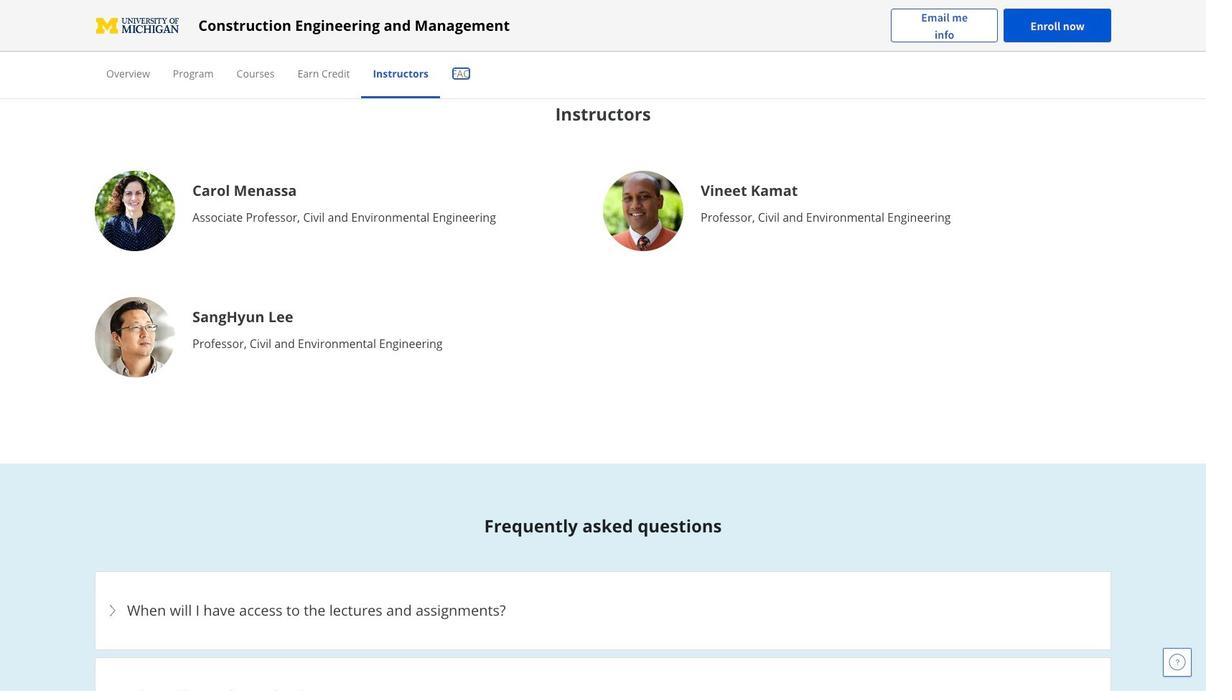 Task type: vqa. For each thing, say whether or not it's contained in the screenshot.
application
no



Task type: locate. For each thing, give the bounding box(es) containing it.
list item
[[95, 572, 1112, 651], [95, 658, 1112, 692]]

0 vertical spatial list item
[[95, 572, 1112, 651]]

1 list item from the top
[[95, 572, 1112, 651]]

1 vertical spatial list item
[[95, 658, 1112, 692]]

carol menassa image
[[95, 171, 175, 252]]

sanghyun lee image
[[95, 298, 175, 378]]



Task type: describe. For each thing, give the bounding box(es) containing it.
help center image
[[1169, 654, 1186, 672]]

collapsed list
[[95, 572, 1112, 692]]

certificate menu element
[[95, 52, 1112, 98]]

2 list item from the top
[[95, 658, 1112, 692]]

vineet kamat image
[[603, 171, 684, 252]]

university of michigan image
[[95, 14, 181, 37]]



